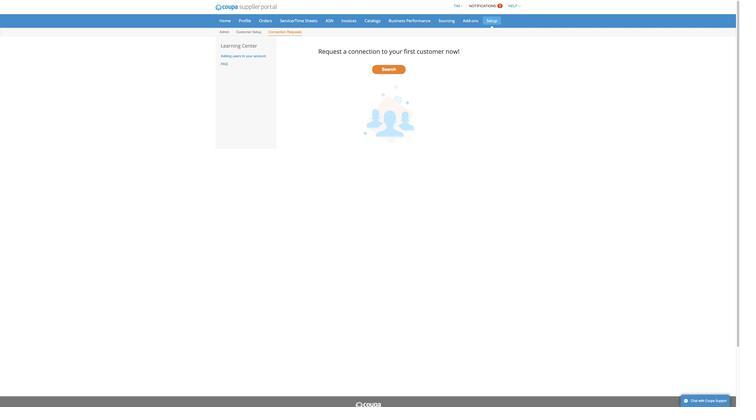Task type: vqa. For each thing, say whether or not it's contained in the screenshot.
Profile LINK
yes



Task type: describe. For each thing, give the bounding box(es) containing it.
admin
[[220, 30, 230, 34]]

with
[[699, 400, 705, 404]]

invoices
[[342, 18, 357, 23]]

faq link
[[221, 62, 228, 66]]

1 horizontal spatial to
[[382, 47, 388, 56]]

first
[[404, 47, 416, 56]]

performance
[[407, 18, 431, 23]]

center
[[242, 43, 257, 49]]

service/time
[[280, 18, 304, 23]]

help
[[509, 4, 518, 8]]

business performance
[[389, 18, 431, 23]]

0 horizontal spatial setup
[[253, 30, 262, 34]]

notifications
[[470, 4, 496, 8]]

1 horizontal spatial setup
[[487, 18, 498, 23]]

0 horizontal spatial your
[[246, 54, 253, 58]]

connection
[[269, 30, 286, 34]]

notifications 0
[[470, 4, 501, 8]]

tim
[[454, 4, 460, 8]]

ons
[[472, 18, 479, 23]]

orders link
[[256, 17, 276, 25]]

connection requests link
[[268, 29, 302, 36]]

chat
[[692, 400, 698, 404]]

0 horizontal spatial coupa supplier portal image
[[212, 1, 281, 14]]

invoices link
[[338, 17, 360, 25]]

coupa
[[706, 400, 715, 404]]

connection requests
[[269, 30, 302, 34]]

0 horizontal spatial to
[[242, 54, 245, 58]]

business performance link
[[386, 17, 434, 25]]

asn link
[[322, 17, 337, 25]]

users
[[233, 54, 241, 58]]

chat with coupa support
[[692, 400, 727, 404]]

chat with coupa support button
[[681, 396, 731, 408]]

adding users to your account link
[[221, 54, 266, 58]]

sheets
[[305, 18, 318, 23]]

request a connection to your first customer now!
[[319, 47, 460, 56]]

customer setup
[[236, 30, 262, 34]]

profile link
[[236, 17, 255, 25]]



Task type: locate. For each thing, give the bounding box(es) containing it.
catalogs link
[[361, 17, 384, 25]]

add-
[[463, 18, 472, 23]]

sourcing
[[439, 18, 455, 23]]

1 horizontal spatial your
[[390, 47, 403, 56]]

business
[[389, 18, 406, 23]]

setup down notifications 0
[[487, 18, 498, 23]]

your down center
[[246, 54, 253, 58]]

0 vertical spatial coupa supplier portal image
[[212, 1, 281, 14]]

customer
[[236, 30, 252, 34]]

admin link
[[219, 29, 230, 36]]

customer
[[417, 47, 444, 56]]

support
[[716, 400, 727, 404]]

navigation
[[452, 1, 521, 11]]

request
[[319, 47, 342, 56]]

setup right customer
[[253, 30, 262, 34]]

now!
[[446, 47, 460, 56]]

coupa supplier portal image
[[212, 1, 281, 14], [355, 403, 382, 408]]

learning center
[[221, 43, 257, 49]]

to right the users on the left top
[[242, 54, 245, 58]]

0 vertical spatial setup
[[487, 18, 498, 23]]

setup link
[[484, 17, 501, 25]]

connection
[[349, 47, 380, 56]]

1 vertical spatial setup
[[253, 30, 262, 34]]

search button
[[373, 65, 406, 74]]

1 horizontal spatial coupa supplier portal image
[[355, 403, 382, 408]]

add-ons
[[463, 18, 479, 23]]

home
[[220, 18, 231, 23]]

navigation containing notifications 0
[[452, 1, 521, 11]]

0
[[499, 4, 501, 8]]

orders
[[259, 18, 272, 23]]

to up search in the right of the page
[[382, 47, 388, 56]]

1 vertical spatial coupa supplier portal image
[[355, 403, 382, 408]]

requests
[[287, 30, 302, 34]]

sourcing link
[[436, 17, 459, 25]]

setup
[[487, 18, 498, 23], [253, 30, 262, 34]]

adding users to your account
[[221, 54, 266, 58]]

adding
[[221, 54, 232, 58]]

profile
[[239, 18, 251, 23]]

service/time sheets link
[[277, 17, 321, 25]]

learning
[[221, 43, 241, 49]]

faq
[[221, 62, 228, 66]]

a
[[344, 47, 347, 56]]

add-ons link
[[460, 17, 482, 25]]

your
[[390, 47, 403, 56], [246, 54, 253, 58]]

catalogs
[[365, 18, 381, 23]]

service/time sheets
[[280, 18, 318, 23]]

customer setup link
[[236, 29, 262, 36]]

your left 'first'
[[390, 47, 403, 56]]

to
[[382, 47, 388, 56], [242, 54, 245, 58]]

tim link
[[452, 4, 463, 8]]

account
[[254, 54, 266, 58]]

search
[[382, 67, 396, 72]]

home link
[[216, 17, 235, 25]]

asn
[[326, 18, 334, 23]]

help link
[[506, 4, 521, 8]]



